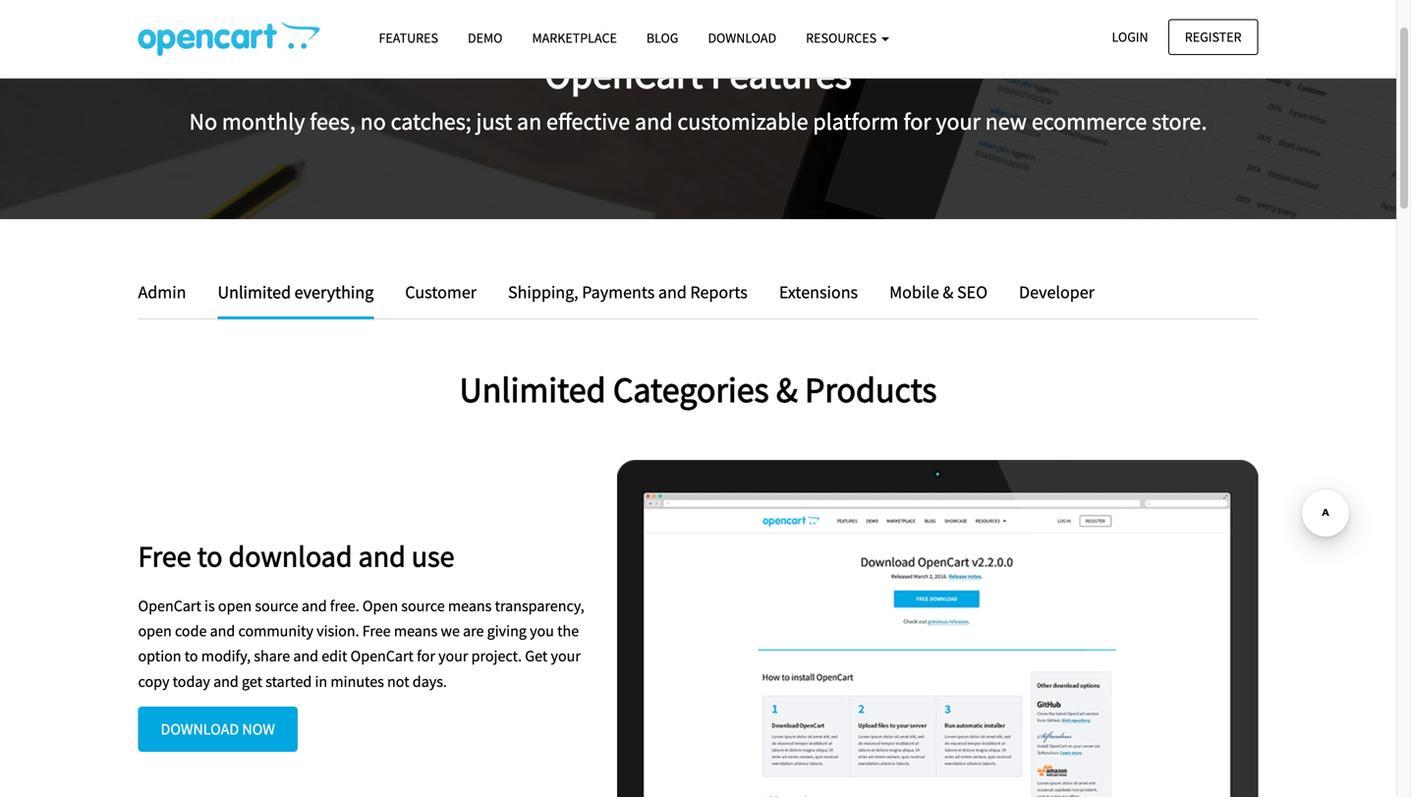 Task type: vqa. For each thing, say whether or not it's contained in the screenshot.
bottom Download
yes



Task type: describe. For each thing, give the bounding box(es) containing it.
are
[[463, 621, 484, 641]]

free to download and use
[[138, 538, 455, 575]]

today
[[173, 672, 210, 691]]

and down modify,
[[213, 672, 239, 691]]

2 source from the left
[[401, 596, 445, 616]]

register link
[[1169, 19, 1259, 55]]

login
[[1112, 28, 1149, 46]]

demo
[[468, 29, 503, 47]]

share
[[254, 647, 290, 666]]

demo link
[[453, 21, 518, 55]]

shipping, payments and reports
[[508, 281, 748, 303]]

download now
[[161, 719, 275, 739]]

payments
[[582, 281, 655, 303]]

marketplace
[[532, 29, 617, 47]]

unlimited everything
[[218, 281, 374, 303]]

not
[[387, 672, 410, 691]]

categories
[[613, 367, 769, 412]]

days.
[[413, 672, 447, 691]]

code
[[175, 621, 207, 641]]

opencart for features
[[545, 49, 703, 99]]

started
[[266, 672, 312, 691]]

extensions link
[[765, 278, 873, 307]]

1 horizontal spatial your
[[551, 647, 581, 666]]

and left free.
[[302, 596, 327, 616]]

your inside opencart features no monthly fees, no catches; just an effective and customizable platform for your new ecommerce store.
[[936, 107, 981, 136]]

monthly
[[222, 107, 305, 136]]

0 horizontal spatial features
[[379, 29, 438, 47]]

and left edit
[[293, 647, 319, 666]]

0 vertical spatial means
[[448, 596, 492, 616]]

unlimited categories & products
[[460, 367, 937, 412]]

2 vertical spatial opencart
[[351, 647, 414, 666]]

get
[[525, 647, 548, 666]]

modify,
[[201, 647, 251, 666]]

0 horizontal spatial means
[[394, 621, 438, 641]]

and up modify,
[[210, 621, 235, 641]]

extensions
[[779, 281, 858, 303]]

seo
[[957, 281, 988, 303]]

transparency,
[[495, 596, 585, 616]]

free to download and use image
[[617, 460, 1259, 797]]

unlimited for unlimited categories & products
[[460, 367, 606, 412]]

ecommerce
[[1032, 107, 1148, 136]]

0 vertical spatial to
[[197, 538, 223, 575]]

shipping, payments and reports link
[[494, 278, 763, 307]]

register
[[1185, 28, 1242, 46]]

features inside opencart features no monthly fees, no catches; just an effective and customizable platform for your new ecommerce store.
[[711, 49, 852, 99]]

download now link
[[138, 707, 298, 752]]

0 vertical spatial free
[[138, 538, 191, 575]]

community
[[238, 621, 314, 641]]

unlimited everything link
[[203, 278, 389, 319]]

and up open
[[358, 538, 406, 575]]

opencart is open source and free. open source means transparency, open code and community vision. free means we are giving you the option to modify, share and edit opencart for your project. get your copy today and get started in minutes not days.
[[138, 596, 585, 691]]

vision.
[[317, 621, 359, 641]]

customizable
[[678, 107, 809, 136]]

now
[[242, 719, 275, 739]]

mobile & seo
[[890, 281, 988, 303]]

everything
[[295, 281, 374, 303]]

store.
[[1152, 107, 1208, 136]]

just
[[476, 107, 512, 136]]

download link
[[693, 21, 792, 55]]

resources
[[806, 29, 880, 47]]

no
[[189, 107, 217, 136]]

customer link
[[391, 278, 492, 307]]

opencart features no monthly fees, no catches; just an effective and customizable platform for your new ecommerce store.
[[189, 49, 1208, 136]]

admin
[[138, 281, 186, 303]]

unlimited for unlimited everything
[[218, 281, 291, 303]]



Task type: locate. For each thing, give the bounding box(es) containing it.
0 horizontal spatial download
[[161, 719, 239, 739]]

new
[[986, 107, 1027, 136]]

download for download
[[708, 29, 777, 47]]

blog
[[647, 29, 679, 47]]

to up today
[[185, 647, 198, 666]]

edit
[[322, 647, 347, 666]]

0 vertical spatial &
[[943, 281, 954, 303]]

1 vertical spatial &
[[776, 367, 798, 412]]

1 vertical spatial download
[[161, 719, 239, 739]]

1 horizontal spatial means
[[448, 596, 492, 616]]

opencart up the not
[[351, 647, 414, 666]]

unlimited down shipping,
[[460, 367, 606, 412]]

and
[[635, 107, 673, 136], [659, 281, 687, 303], [358, 538, 406, 575], [302, 596, 327, 616], [210, 621, 235, 641], [293, 647, 319, 666], [213, 672, 239, 691]]

1 horizontal spatial opencart
[[351, 647, 414, 666]]

catches;
[[391, 107, 472, 136]]

features left demo
[[379, 29, 438, 47]]

means
[[448, 596, 492, 616], [394, 621, 438, 641]]

your
[[936, 107, 981, 136], [439, 647, 468, 666], [551, 647, 581, 666]]

0 horizontal spatial opencart
[[138, 596, 201, 616]]

login link
[[1096, 19, 1166, 55]]

& left "seo"
[[943, 281, 954, 303]]

get
[[242, 672, 262, 691]]

1 horizontal spatial free
[[363, 621, 391, 641]]

customer
[[405, 281, 477, 303]]

opencart down blog
[[545, 49, 703, 99]]

opencart - features image
[[138, 21, 320, 56]]

0 horizontal spatial for
[[417, 647, 435, 666]]

the
[[557, 621, 579, 641]]

1 horizontal spatial download
[[708, 29, 777, 47]]

download inside download now link
[[161, 719, 239, 739]]

source
[[255, 596, 299, 616], [401, 596, 445, 616]]

for
[[904, 107, 931, 136], [417, 647, 435, 666]]

is
[[205, 596, 215, 616]]

1 horizontal spatial unlimited
[[460, 367, 606, 412]]

0 vertical spatial for
[[904, 107, 931, 136]]

&
[[943, 281, 954, 303], [776, 367, 798, 412]]

and left reports
[[659, 281, 687, 303]]

1 vertical spatial features
[[711, 49, 852, 99]]

mobile
[[890, 281, 940, 303]]

free inside opencart is open source and free. open source means transparency, open code and community vision. free means we are giving you the option to modify, share and edit opencart for your project. get your copy today and get started in minutes not days.
[[363, 621, 391, 641]]

download for download now
[[161, 719, 239, 739]]

1 vertical spatial to
[[185, 647, 198, 666]]

0 horizontal spatial your
[[439, 647, 468, 666]]

0 vertical spatial features
[[379, 29, 438, 47]]

1 vertical spatial opencart
[[138, 596, 201, 616]]

use
[[412, 538, 455, 575]]

products
[[805, 367, 937, 412]]

download
[[708, 29, 777, 47], [161, 719, 239, 739]]

source up community
[[255, 596, 299, 616]]

developer link
[[1005, 278, 1095, 307]]

1 horizontal spatial for
[[904, 107, 931, 136]]

1 vertical spatial free
[[363, 621, 391, 641]]

features
[[379, 29, 438, 47], [711, 49, 852, 99]]

0 horizontal spatial unlimited
[[218, 281, 291, 303]]

no
[[360, 107, 386, 136]]

and right effective
[[635, 107, 673, 136]]

reports
[[690, 281, 748, 303]]

open
[[363, 596, 398, 616]]

for inside opencart is open source and free. open source means transparency, open code and community vision. free means we are giving you the option to modify, share and edit opencart for your project. get your copy today and get started in minutes not days.
[[417, 647, 435, 666]]

effective
[[547, 107, 630, 136]]

open
[[218, 596, 252, 616], [138, 621, 172, 641]]

0 horizontal spatial &
[[776, 367, 798, 412]]

opencart inside opencart features no monthly fees, no catches; just an effective and customizable platform for your new ecommerce store.
[[545, 49, 703, 99]]

download up opencart features no monthly fees, no catches; just an effective and customizable platform for your new ecommerce store.
[[708, 29, 777, 47]]

minutes
[[331, 672, 384, 691]]

1 vertical spatial unlimited
[[460, 367, 606, 412]]

for inside opencart features no monthly fees, no catches; just an effective and customizable platform for your new ecommerce store.
[[904, 107, 931, 136]]

free.
[[330, 596, 360, 616]]

0 vertical spatial opencart
[[545, 49, 703, 99]]

for up days.
[[417, 647, 435, 666]]

1 horizontal spatial features
[[711, 49, 852, 99]]

download inside download link
[[708, 29, 777, 47]]

1 source from the left
[[255, 596, 299, 616]]

1 vertical spatial open
[[138, 621, 172, 641]]

unlimited
[[218, 281, 291, 303], [460, 367, 606, 412]]

0 vertical spatial unlimited
[[218, 281, 291, 303]]

blog link
[[632, 21, 693, 55]]

1 horizontal spatial open
[[218, 596, 252, 616]]

in
[[315, 672, 328, 691]]

free down open
[[363, 621, 391, 641]]

open up option on the bottom
[[138, 621, 172, 641]]

your down we
[[439, 647, 468, 666]]

means left we
[[394, 621, 438, 641]]

mobile & seo link
[[875, 278, 1003, 307]]

marketplace link
[[518, 21, 632, 55]]

1 vertical spatial for
[[417, 647, 435, 666]]

developer
[[1019, 281, 1095, 303]]

opencart
[[545, 49, 703, 99], [138, 596, 201, 616], [351, 647, 414, 666]]

0 horizontal spatial free
[[138, 538, 191, 575]]

fees,
[[310, 107, 356, 136]]

your left new
[[936, 107, 981, 136]]

unlimited left everything
[[218, 281, 291, 303]]

platform
[[813, 107, 899, 136]]

to inside opencart is open source and free. open source means transparency, open code and community vision. free means we are giving you the option to modify, share and edit opencart for your project. get your copy today and get started in minutes not days.
[[185, 647, 198, 666]]

1 vertical spatial means
[[394, 621, 438, 641]]

your down the
[[551, 647, 581, 666]]

0 vertical spatial open
[[218, 596, 252, 616]]

2 horizontal spatial your
[[936, 107, 981, 136]]

opencart up 'code'
[[138, 596, 201, 616]]

means up are
[[448, 596, 492, 616]]

shipping,
[[508, 281, 579, 303]]

0 horizontal spatial source
[[255, 596, 299, 616]]

2 horizontal spatial opencart
[[545, 49, 703, 99]]

download down today
[[161, 719, 239, 739]]

to up the is on the bottom
[[197, 538, 223, 575]]

and inside opencart features no monthly fees, no catches; just an effective and customizable platform for your new ecommerce store.
[[635, 107, 673, 136]]

download
[[229, 538, 352, 575]]

source up we
[[401, 596, 445, 616]]

0 horizontal spatial open
[[138, 621, 172, 641]]

1 horizontal spatial &
[[943, 281, 954, 303]]

open right the is on the bottom
[[218, 596, 252, 616]]

you
[[530, 621, 554, 641]]

free
[[138, 538, 191, 575], [363, 621, 391, 641]]

opencart for is
[[138, 596, 201, 616]]

features up customizable
[[711, 49, 852, 99]]

project.
[[471, 647, 522, 666]]

copy
[[138, 672, 170, 691]]

to
[[197, 538, 223, 575], [185, 647, 198, 666]]

& left products
[[776, 367, 798, 412]]

admin link
[[138, 278, 201, 307]]

0 vertical spatial download
[[708, 29, 777, 47]]

features link
[[364, 21, 453, 55]]

an
[[517, 107, 542, 136]]

option
[[138, 647, 181, 666]]

for right platform
[[904, 107, 931, 136]]

we
[[441, 621, 460, 641]]

resources link
[[792, 21, 904, 55]]

1 horizontal spatial source
[[401, 596, 445, 616]]

free up 'code'
[[138, 538, 191, 575]]

giving
[[487, 621, 527, 641]]



